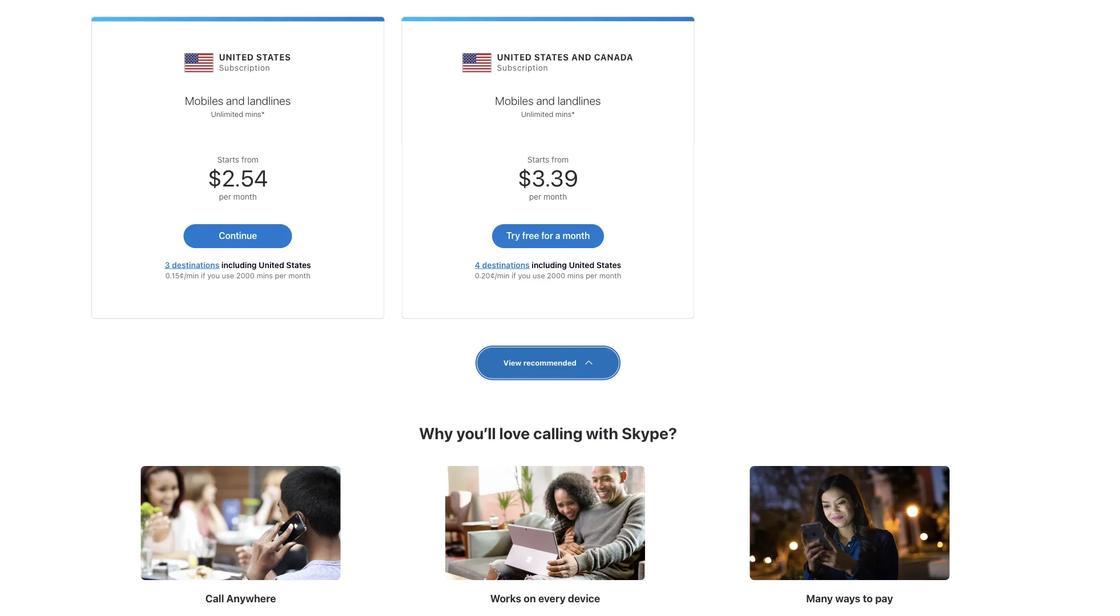 Task type: vqa. For each thing, say whether or not it's contained in the screenshot.
the rightmost From
yes



Task type: describe. For each thing, give the bounding box(es) containing it.
many
[[806, 593, 833, 605]]

use for $2.54
[[222, 272, 234, 280]]

united inside united states and canada subscription
[[497, 52, 532, 62]]

starts from $2.54 per month
[[208, 155, 268, 201]]

month for $3.39
[[544, 192, 567, 201]]

3 destinations including united states 0.15¢/min if you use 2000 mins per month
[[165, 261, 311, 280]]

try free for a month link
[[492, 225, 604, 249]]

starts from $3.39 per month
[[518, 155, 578, 201]]

if for $3.39
[[512, 272, 516, 280]]

$2.54
[[208, 165, 268, 192]]

ways
[[836, 593, 861, 605]]

free
[[522, 231, 539, 241]]

2000 for $2.54
[[236, 272, 255, 280]]

you for $2.54
[[207, 272, 220, 280]]

you for $3.39
[[518, 272, 531, 280]]

including for $3.39
[[532, 261, 567, 270]]

united states and canada subscription
[[497, 52, 634, 73]]

united inside 4 destinations including united states 0.20¢/min if you use 2000 mins per month
[[569, 261, 595, 270]]

unlimited for $2.54
[[211, 110, 243, 118]]

united states subscription
[[219, 52, 291, 73]]

2000 for $3.39
[[547, 272, 565, 280]]

$3.39
[[518, 165, 578, 192]]

with
[[586, 424, 618, 443]]

* link for $3.39
[[572, 110, 575, 118]]

and inside united states and canada subscription
[[572, 52, 592, 62]]

to
[[863, 593, 873, 605]]

if for $2.54
[[201, 272, 205, 280]]

per inside starts from $3.39 per month
[[529, 192, 541, 201]]

recommended
[[523, 359, 577, 367]]

* for $2.54
[[261, 110, 265, 118]]

including for $2.54
[[221, 261, 257, 270]]

device
[[568, 593, 600, 605]]

destinations for $3.39
[[482, 261, 530, 270]]

states inside 4 destinations including united states 0.20¢/min if you use 2000 mins per month
[[597, 261, 621, 270]]

united states and canada image
[[463, 43, 491, 77]]

continue
[[219, 231, 257, 241]]

* link for $2.54
[[261, 110, 265, 118]]

view recommended
[[504, 359, 577, 367]]

* for $3.39
[[572, 110, 575, 118]]

view
[[504, 359, 522, 367]]

subscription inside united states and canada subscription
[[497, 63, 548, 73]]

calling
[[533, 424, 583, 443]]

4
[[475, 261, 480, 270]]

view recommended button
[[477, 348, 619, 379]]

3 destinations button
[[165, 261, 219, 270]]

states inside 3 destinations including united states 0.15¢/min if you use 2000 mins per month
[[286, 261, 311, 270]]

per inside 'starts from $2.54 per month'
[[219, 192, 231, 201]]

use for $3.39
[[533, 272, 545, 280]]

love
[[499, 424, 530, 443]]

mins down united states and canada subscription
[[556, 110, 572, 118]]



Task type: locate. For each thing, give the bounding box(es) containing it.
and for $3.39
[[536, 94, 555, 107]]

united down continue link
[[259, 261, 284, 270]]

month inside 'starts from $2.54 per month'
[[233, 192, 257, 201]]

1 horizontal spatial including
[[532, 261, 567, 270]]

1 horizontal spatial and
[[536, 94, 555, 107]]

0 horizontal spatial mobiles and landlines unlimited mins *
[[185, 94, 291, 118]]

if inside 3 destinations including united states 0.15¢/min if you use 2000 mins per month
[[201, 272, 205, 280]]

call
[[205, 593, 224, 605]]

mins down "try free for a month" link
[[568, 272, 584, 280]]

from for $2.54
[[241, 155, 259, 164]]

1 horizontal spatial use
[[533, 272, 545, 280]]

and down united states and canada subscription
[[536, 94, 555, 107]]

you down 3 destinations button
[[207, 272, 220, 280]]

use down continue link
[[222, 272, 234, 280]]

1 from from the left
[[241, 155, 259, 164]]

mobiles
[[185, 94, 224, 107], [495, 94, 534, 107]]

* down united states and canada subscription
[[572, 110, 575, 118]]

month inside 3 destinations including united states 0.15¢/min if you use 2000 mins per month
[[289, 272, 311, 280]]

1 horizontal spatial from
[[552, 155, 569, 164]]

1 horizontal spatial destinations
[[482, 261, 530, 270]]

if down 4 destinations button
[[512, 272, 516, 280]]

states inside united states subscription
[[256, 52, 291, 62]]

0 horizontal spatial landlines
[[247, 94, 291, 107]]

1 horizontal spatial subscription
[[497, 63, 548, 73]]

1 landlines from the left
[[247, 94, 291, 107]]

1 unlimited from the left
[[211, 110, 243, 118]]

and
[[572, 52, 592, 62], [226, 94, 245, 107], [536, 94, 555, 107]]

subscription right 'united states and canada' image
[[497, 63, 548, 73]]

* down united states subscription
[[261, 110, 265, 118]]

and for $2.54
[[226, 94, 245, 107]]

1 horizontal spatial you
[[518, 272, 531, 280]]

1 horizontal spatial mobiles
[[495, 94, 534, 107]]

united right 'united states and canada' image
[[497, 52, 532, 62]]

1 horizontal spatial mobiles and landlines unlimited mins *
[[495, 94, 601, 118]]

1 2000 from the left
[[236, 272, 255, 280]]

landlines down united states subscription
[[247, 94, 291, 107]]

destinations up 0.15¢/min on the top left of page
[[172, 261, 219, 270]]

2 mobiles from the left
[[495, 94, 534, 107]]

4 destinations including united states 0.20¢/min if you use 2000 mins per month
[[475, 261, 621, 280]]

call anywhere
[[205, 593, 276, 605]]

destinations inside 4 destinations including united states 0.20¢/min if you use 2000 mins per month
[[482, 261, 530, 270]]

and left canada at the top of the page
[[572, 52, 592, 62]]

1 starts from the left
[[217, 155, 239, 164]]

starts up $3.39
[[528, 155, 550, 164]]

0 horizontal spatial and
[[226, 94, 245, 107]]

on
[[524, 593, 536, 605]]

0 horizontal spatial mobiles
[[185, 94, 224, 107]]

0.15¢/min
[[165, 272, 199, 280]]

3
[[165, 261, 170, 270]]

united inside 3 destinations including united states 0.15¢/min if you use 2000 mins per month
[[259, 261, 284, 270]]

0 horizontal spatial from
[[241, 155, 259, 164]]

* link down united states and canada subscription
[[572, 110, 575, 118]]

0.20¢/min
[[475, 272, 510, 280]]

2 including from the left
[[532, 261, 567, 270]]

2 horizontal spatial and
[[572, 52, 592, 62]]

1 mobiles and landlines unlimited mins * from the left
[[185, 94, 291, 118]]

use inside 3 destinations including united states 0.15¢/min if you use 2000 mins per month
[[222, 272, 234, 280]]

why
[[419, 424, 453, 443]]

month inside starts from $3.39 per month
[[544, 192, 567, 201]]

united right united states image
[[219, 52, 254, 62]]

landlines for $2.54
[[247, 94, 291, 107]]

1 mobiles from the left
[[185, 94, 224, 107]]

including inside 4 destinations including united states 0.20¢/min if you use 2000 mins per month
[[532, 261, 567, 270]]

for
[[541, 231, 553, 241]]

you
[[207, 272, 220, 280], [518, 272, 531, 280]]

1 * link from the left
[[261, 110, 265, 118]]

subscription right united states image
[[219, 63, 270, 73]]

2000
[[236, 272, 255, 280], [547, 272, 565, 280]]

unlimited for $3.39
[[521, 110, 554, 118]]

1 horizontal spatial unlimited
[[521, 110, 554, 118]]

1 horizontal spatial landlines
[[558, 94, 601, 107]]

2 starts from the left
[[528, 155, 550, 164]]

united inside united states subscription
[[219, 52, 254, 62]]

mobiles and landlines unlimited mins * down united states subscription
[[185, 94, 291, 118]]

states
[[256, 52, 291, 62], [534, 52, 569, 62], [286, 261, 311, 270], [597, 261, 621, 270]]

2000 down continue link
[[236, 272, 255, 280]]

2 from from the left
[[552, 155, 569, 164]]

united
[[219, 52, 254, 62], [497, 52, 532, 62], [259, 261, 284, 270], [569, 261, 595, 270]]

mins down continue link
[[257, 272, 273, 280]]

united down "try free for a month" link
[[569, 261, 595, 270]]

mobiles and landlines unlimited mins * for $3.39
[[495, 94, 601, 118]]

every
[[538, 593, 566, 605]]

*
[[261, 110, 265, 118], [572, 110, 575, 118]]

united states image
[[185, 43, 213, 77]]

including down continue link
[[221, 261, 257, 270]]

0 horizontal spatial 2000
[[236, 272, 255, 280]]

use inside 4 destinations including united states 0.20¢/min if you use 2000 mins per month
[[533, 272, 545, 280]]

starts for $2.54
[[217, 155, 239, 164]]

mobiles and landlines unlimited mins * for $2.54
[[185, 94, 291, 118]]

from inside 'starts from $2.54 per month'
[[241, 155, 259, 164]]

mins inside 4 destinations including united states 0.20¢/min if you use 2000 mins per month
[[568, 272, 584, 280]]

mobiles for $2.54
[[185, 94, 224, 107]]

use
[[222, 272, 234, 280], [533, 272, 545, 280]]

works
[[490, 593, 521, 605]]

landlines down united states and canada subscription
[[558, 94, 601, 107]]

2000 inside 4 destinations including united states 0.20¢/min if you use 2000 mins per month
[[547, 272, 565, 280]]

you inside 3 destinations including united states 0.15¢/min if you use 2000 mins per month
[[207, 272, 220, 280]]

destinations
[[172, 261, 219, 270], [482, 261, 530, 270]]

2 mobiles and landlines unlimited mins * from the left
[[495, 94, 601, 118]]

try
[[506, 231, 520, 241]]

mins inside 3 destinations including united states 0.15¢/min if you use 2000 mins per month
[[257, 272, 273, 280]]

0 horizontal spatial including
[[221, 261, 257, 270]]

0 horizontal spatial use
[[222, 272, 234, 280]]

unlimited
[[211, 110, 243, 118], [521, 110, 554, 118]]

starts inside 'starts from $2.54 per month'
[[217, 155, 239, 164]]

2 destinations from the left
[[482, 261, 530, 270]]

0 horizontal spatial destinations
[[172, 261, 219, 270]]

1 subscription from the left
[[219, 63, 270, 73]]

* link
[[261, 110, 265, 118], [572, 110, 575, 118]]

0 horizontal spatial subscription
[[219, 63, 270, 73]]

landlines
[[247, 94, 291, 107], [558, 94, 601, 107]]

you'll
[[457, 424, 496, 443]]

including inside 3 destinations including united states 0.15¢/min if you use 2000 mins per month
[[221, 261, 257, 270]]

1 horizontal spatial if
[[512, 272, 516, 280]]

mobiles for $3.39
[[495, 94, 534, 107]]

2 if from the left
[[512, 272, 516, 280]]

including down "try free for a month" link
[[532, 261, 567, 270]]

why you'll love calling with skype?
[[419, 424, 677, 443]]

destinations for $2.54
[[172, 261, 219, 270]]

use down "try free for a month" link
[[533, 272, 545, 280]]

0 horizontal spatial * link
[[261, 110, 265, 118]]

1 horizontal spatial * link
[[572, 110, 575, 118]]

pay
[[875, 593, 893, 605]]

per
[[219, 192, 231, 201], [529, 192, 541, 201], [275, 272, 287, 280], [586, 272, 597, 280]]

0 horizontal spatial unlimited
[[211, 110, 243, 118]]

states inside united states and canada subscription
[[534, 52, 569, 62]]

0 horizontal spatial starts
[[217, 155, 239, 164]]

1 if from the left
[[201, 272, 205, 280]]

and down united states subscription
[[226, 94, 245, 107]]

2 2000 from the left
[[547, 272, 565, 280]]

starts up $2.54
[[217, 155, 239, 164]]

0 horizontal spatial if
[[201, 272, 205, 280]]

mins
[[245, 110, 261, 118], [556, 110, 572, 118], [257, 272, 273, 280], [568, 272, 584, 280]]

destinations up 0.20¢/min on the left of the page
[[482, 261, 530, 270]]

anywhere
[[226, 593, 276, 605]]

1 including from the left
[[221, 261, 257, 270]]

2 subscription from the left
[[497, 63, 548, 73]]

4 destinations button
[[475, 261, 530, 270]]

destinations inside 3 destinations including united states 0.15¢/min if you use 2000 mins per month
[[172, 261, 219, 270]]

you down 4 destinations button
[[518, 272, 531, 280]]

if
[[201, 272, 205, 280], [512, 272, 516, 280]]

1 you from the left
[[207, 272, 220, 280]]

landlines for $3.39
[[558, 94, 601, 107]]

many ways to pay
[[806, 593, 893, 605]]

2 use from the left
[[533, 272, 545, 280]]

1 horizontal spatial 2000
[[547, 272, 565, 280]]

1 horizontal spatial *
[[572, 110, 575, 118]]

if inside 4 destinations including united states 0.20¢/min if you use 2000 mins per month
[[512, 272, 516, 280]]

2 landlines from the left
[[558, 94, 601, 107]]

if down 3 destinations button
[[201, 272, 205, 280]]

1 * from the left
[[261, 110, 265, 118]]

month inside 4 destinations including united states 0.20¢/min if you use 2000 mins per month
[[599, 272, 621, 280]]

from up $3.39
[[552, 155, 569, 164]]

2 you from the left
[[518, 272, 531, 280]]

month for $2.54
[[233, 192, 257, 201]]

per inside 4 destinations including united states 0.20¢/min if you use 2000 mins per month
[[586, 272, 597, 280]]

a
[[555, 231, 560, 241]]

1 use from the left
[[222, 272, 234, 280]]

starts for $3.39
[[528, 155, 550, 164]]

2 * from the left
[[572, 110, 575, 118]]

mobiles and landlines unlimited mins *
[[185, 94, 291, 118], [495, 94, 601, 118]]

starts inside starts from $3.39 per month
[[528, 155, 550, 164]]

2000 inside 3 destinations including united states 0.15¢/min if you use 2000 mins per month
[[236, 272, 255, 280]]

* link down united states subscription
[[261, 110, 265, 118]]

from up $2.54
[[241, 155, 259, 164]]

you inside 4 destinations including united states 0.20¢/min if you use 2000 mins per month
[[518, 272, 531, 280]]

per inside 3 destinations including united states 0.15¢/min if you use 2000 mins per month
[[275, 272, 287, 280]]

starts
[[217, 155, 239, 164], [528, 155, 550, 164]]

skype?
[[622, 424, 677, 443]]

mins down united states subscription
[[245, 110, 261, 118]]

2 unlimited from the left
[[521, 110, 554, 118]]

works on every device
[[490, 593, 600, 605]]

subscription inside united states subscription
[[219, 63, 270, 73]]

continue link
[[184, 225, 292, 249]]

from inside starts from $3.39 per month
[[552, 155, 569, 164]]

subscription
[[219, 63, 270, 73], [497, 63, 548, 73]]

2000 down the a
[[547, 272, 565, 280]]

including
[[221, 261, 257, 270], [532, 261, 567, 270]]

1 destinations from the left
[[172, 261, 219, 270]]

0 horizontal spatial *
[[261, 110, 265, 118]]

month
[[233, 192, 257, 201], [544, 192, 567, 201], [563, 231, 590, 241], [289, 272, 311, 280], [599, 272, 621, 280]]

try free for a month
[[506, 231, 590, 241]]

2 * link from the left
[[572, 110, 575, 118]]

mobiles and landlines unlimited mins * down united states and canada subscription
[[495, 94, 601, 118]]

from for $3.39
[[552, 155, 569, 164]]

from
[[241, 155, 259, 164], [552, 155, 569, 164]]

1 horizontal spatial starts
[[528, 155, 550, 164]]

month for for
[[563, 231, 590, 241]]

0 horizontal spatial you
[[207, 272, 220, 280]]

canada
[[594, 52, 634, 62]]



